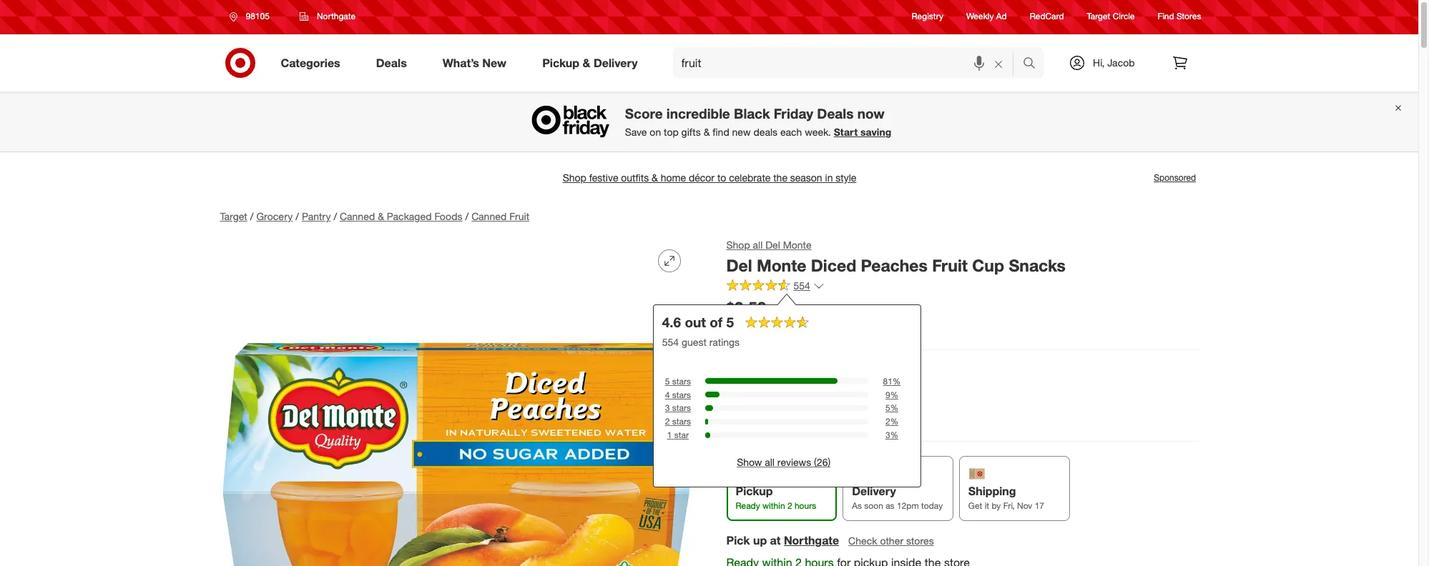 Task type: describe. For each thing, give the bounding box(es) containing it.
cup
[[972, 255, 1005, 275]]

deals inside score incredible black friday deals now save on top gifts & find new deals each week. start saving
[[817, 105, 854, 122]]

redcard link
[[1030, 10, 1064, 23]]

hi, jacob
[[1093, 57, 1135, 69]]

2 for 2 stars
[[665, 417, 670, 427]]

weekly
[[967, 11, 994, 22]]

deals
[[754, 126, 778, 138]]

0 horizontal spatial del
[[727, 255, 752, 275]]

target circle
[[1087, 11, 1135, 22]]

4 for 4
[[741, 399, 747, 413]]

by
[[992, 501, 1001, 512]]

stars for 3 stars
[[672, 403, 691, 414]]

12pm
[[897, 501, 919, 512]]

1 horizontal spatial del
[[766, 239, 780, 251]]

0 vertical spatial fruit
[[510, 210, 529, 223]]

% for 3
[[890, 430, 899, 441]]

up
[[753, 534, 767, 548]]

guest
[[682, 336, 707, 348]]

1 / from the left
[[250, 210, 254, 223]]

5 stars
[[665, 376, 691, 387]]

gifts
[[682, 126, 701, 138]]

fruit inside shop all del monte del monte diced peaches fruit cup snacks
[[932, 255, 968, 275]]

3 for 3 stars
[[665, 403, 670, 414]]

1 vertical spatial at
[[770, 534, 781, 548]]

What can we help you find? suggestions appear below search field
[[673, 47, 1027, 79]]

pick up at northgate
[[727, 534, 839, 548]]

black
[[734, 105, 770, 122]]

shop all del monte del monte diced peaches fruit cup snacks
[[727, 239, 1066, 275]]

new
[[482, 56, 507, 70]]

4 for 4 stars
[[665, 390, 670, 400]]

of
[[710, 314, 723, 330]]

1
[[667, 430, 672, 441]]

check other stores button
[[848, 534, 935, 550]]

reviews
[[778, 457, 811, 469]]

registry
[[912, 11, 944, 22]]

stars for 2 stars
[[672, 417, 691, 427]]

what's new
[[443, 56, 507, 70]]

del monte diced peaches fruit cup snacks, 1 of 5 image
[[220, 238, 692, 567]]

categories link
[[269, 47, 358, 79]]

now
[[858, 105, 885, 122]]

3 / from the left
[[334, 210, 337, 223]]

4.6
[[662, 314, 681, 330]]

soon
[[864, 501, 883, 512]]

each
[[780, 126, 802, 138]]

show all reviews (26) button
[[737, 456, 831, 470]]

other
[[880, 535, 904, 548]]

2 horizontal spatial 4
[[763, 366, 770, 380]]

incredible
[[667, 105, 730, 122]]

find stores
[[1158, 11, 1202, 22]]

star
[[674, 430, 689, 441]]

5 for 5 %
[[886, 403, 890, 414]]

pick
[[727, 534, 750, 548]]

)
[[828, 304, 830, 316]]

2 horizontal spatial northgate
[[784, 534, 839, 548]]

(
[[769, 304, 772, 316]]

canned fruit link
[[472, 210, 529, 223]]

as
[[886, 501, 895, 512]]

target link
[[220, 210, 247, 223]]

canned & packaged foods link
[[340, 210, 463, 223]]

show all reviews (26)
[[737, 457, 831, 469]]

2 canned from the left
[[472, 210, 507, 223]]

stores
[[906, 535, 934, 548]]

% for 2
[[890, 417, 899, 427]]

packaged
[[387, 210, 432, 223]]

% for 81
[[893, 376, 901, 387]]

delivery as soon as 12pm today
[[852, 485, 943, 512]]

pickup for ready
[[736, 485, 773, 499]]

shipping
[[969, 485, 1016, 499]]

2 for 2 %
[[886, 417, 890, 427]]

4 link
[[728, 390, 759, 422]]

2 stars
[[665, 417, 691, 427]]

search button
[[1017, 47, 1051, 82]]

get
[[969, 501, 983, 512]]

northgate button
[[784, 533, 839, 550]]

shop
[[727, 239, 750, 251]]

new
[[732, 126, 751, 138]]

redcard
[[1030, 11, 1064, 22]]

9 %
[[886, 390, 899, 400]]

target for target / grocery / pantry / canned & packaged foods / canned fruit
[[220, 210, 247, 223]]

it
[[985, 501, 990, 512]]

% for 5
[[890, 403, 899, 414]]

circle
[[1113, 11, 1135, 22]]

0 vertical spatial deals
[[376, 56, 407, 70]]

jacob
[[1108, 57, 1135, 69]]

target / grocery / pantry / canned & packaged foods / canned fruit
[[220, 210, 529, 223]]

5 %
[[886, 403, 899, 414]]

0 vertical spatial monte
[[783, 239, 812, 251]]

search
[[1017, 57, 1051, 71]]

find stores link
[[1158, 10, 1202, 23]]

fri,
[[1003, 501, 1015, 512]]

on
[[650, 126, 661, 138]]

categories
[[281, 56, 340, 70]]

today
[[921, 501, 943, 512]]

check
[[849, 535, 878, 548]]

pickup & delivery link
[[530, 47, 656, 79]]

top
[[664, 126, 679, 138]]



Task type: vqa. For each thing, say whether or not it's contained in the screenshot.


Task type: locate. For each thing, give the bounding box(es) containing it.
0 vertical spatial 3
[[665, 403, 670, 414]]

5 for 5 stars
[[665, 376, 670, 387]]

deals up start
[[817, 105, 854, 122]]

1 vertical spatial del
[[727, 255, 752, 275]]

% up 2 %
[[890, 403, 899, 414]]

0 vertical spatial &
[[583, 56, 591, 70]]

pickup right new
[[542, 56, 580, 70]]

1 horizontal spatial pickup
[[736, 485, 773, 499]]

/ right target link
[[250, 210, 254, 223]]

5 down 9
[[886, 403, 890, 414]]

0 vertical spatial target
[[1087, 11, 1111, 22]]

4 right count
[[763, 366, 770, 380]]

0 horizontal spatial canned
[[340, 210, 375, 223]]

saving
[[861, 126, 892, 138]]

at right up
[[770, 534, 781, 548]]

group
[[725, 365, 1199, 427]]

del
[[766, 239, 780, 251], [727, 255, 752, 275]]

monte
[[783, 239, 812, 251], [757, 255, 807, 275]]

1 vertical spatial monte
[[757, 255, 807, 275]]

3 stars from the top
[[672, 403, 691, 414]]

554 for 554 guest ratings
[[662, 336, 679, 348]]

1 vertical spatial 554
[[662, 336, 679, 348]]

% up 5 %
[[890, 390, 899, 400]]

2 vertical spatial &
[[378, 210, 384, 223]]

out
[[685, 314, 706, 330]]

3 down 2 %
[[886, 430, 890, 441]]

stars for 4 stars
[[672, 390, 691, 400]]

4 stars from the top
[[672, 417, 691, 427]]

count
[[727, 366, 758, 380]]

score incredible black friday deals now save on top gifts & find new deals each week. start saving
[[625, 105, 892, 138]]

pickup
[[542, 56, 580, 70], [736, 485, 773, 499]]

start
[[834, 126, 858, 138]]

week.
[[805, 126, 831, 138]]

% for 9
[[890, 390, 899, 400]]

9
[[886, 390, 890, 400]]

as
[[852, 501, 862, 512]]

0 vertical spatial 5
[[726, 314, 734, 330]]

0 vertical spatial all
[[753, 239, 763, 251]]

snacks
[[1009, 255, 1066, 275]]

0 horizontal spatial &
[[378, 210, 384, 223]]

all for shop all del monte del monte diced peaches fruit cup snacks
[[753, 239, 763, 251]]

all right shop
[[753, 239, 763, 251]]

4 up 3 stars
[[665, 390, 670, 400]]

foods
[[435, 210, 463, 223]]

at
[[727, 322, 735, 334], [770, 534, 781, 548]]

at northgate
[[727, 322, 783, 334]]

stars
[[672, 376, 691, 387], [672, 390, 691, 400], [672, 403, 691, 414], [672, 417, 691, 427]]

1 vertical spatial fruit
[[932, 255, 968, 275]]

2 horizontal spatial &
[[704, 126, 710, 138]]

1 horizontal spatial 4
[[741, 399, 747, 413]]

2 vertical spatial northgate
[[784, 534, 839, 548]]

4.6 out of 5
[[662, 314, 734, 330]]

1 horizontal spatial fruit
[[932, 255, 968, 275]]

0 vertical spatial at
[[727, 322, 735, 334]]

0 horizontal spatial pickup
[[542, 56, 580, 70]]

delivery up soon
[[852, 485, 896, 499]]

1 horizontal spatial &
[[583, 56, 591, 70]]

/ right foods
[[465, 210, 469, 223]]

554
[[794, 280, 810, 292], [662, 336, 679, 348]]

northgate down the hours
[[784, 534, 839, 548]]

weekly ad link
[[967, 10, 1007, 23]]

1 horizontal spatial delivery
[[852, 485, 896, 499]]

4 down count
[[741, 399, 747, 413]]

(26)
[[814, 457, 831, 469]]

81 %
[[883, 376, 901, 387]]

stores
[[1177, 11, 1202, 22]]

2 up 3 %
[[886, 417, 890, 427]]

554 up /ounce
[[794, 280, 810, 292]]

deals left the what's
[[376, 56, 407, 70]]

check other stores
[[849, 535, 934, 548]]

& inside score incredible black friday deals now save on top gifts & find new deals each week. start saving
[[704, 126, 710, 138]]

northgate down the ( at the right of the page
[[738, 322, 783, 334]]

% down 2 %
[[890, 430, 899, 441]]

0 horizontal spatial 2
[[665, 417, 670, 427]]

$0.24
[[772, 304, 797, 316]]

delivery inside delivery as soon as 12pm today
[[852, 485, 896, 499]]

monte up diced
[[783, 239, 812, 251]]

3 stars
[[665, 403, 691, 414]]

find
[[1158, 11, 1175, 22]]

2 / from the left
[[296, 210, 299, 223]]

pickup for &
[[542, 56, 580, 70]]

northgate button
[[290, 4, 365, 29]]

score
[[625, 105, 663, 122]]

northgate inside dropdown button
[[317, 11, 356, 21]]

stars up 4 stars
[[672, 376, 691, 387]]

2 up 1
[[665, 417, 670, 427]]

1 horizontal spatial canned
[[472, 210, 507, 223]]

weekly ad
[[967, 11, 1007, 22]]

1 star
[[667, 430, 689, 441]]

nov
[[1017, 501, 1033, 512]]

/
[[250, 210, 254, 223], [296, 210, 299, 223], [334, 210, 337, 223], [465, 210, 469, 223]]

stars down 4 stars
[[672, 403, 691, 414]]

friday
[[774, 105, 814, 122]]

4 / from the left
[[465, 210, 469, 223]]

98105
[[246, 11, 270, 21]]

0 vertical spatial delivery
[[594, 56, 638, 70]]

5
[[726, 314, 734, 330], [665, 376, 670, 387], [886, 403, 890, 414]]

0 horizontal spatial 4
[[665, 390, 670, 400]]

fruit right foods
[[510, 210, 529, 223]]

/ right pantry link
[[334, 210, 337, 223]]

554 for 554
[[794, 280, 810, 292]]

4
[[763, 366, 770, 380], [665, 390, 670, 400], [741, 399, 747, 413]]

2 %
[[886, 417, 899, 427]]

0 horizontal spatial northgate
[[317, 11, 356, 21]]

3 %
[[886, 430, 899, 441]]

save
[[625, 126, 647, 138]]

ready
[[736, 501, 760, 512]]

registry link
[[912, 10, 944, 23]]

canned right foods
[[472, 210, 507, 223]]

0 vertical spatial northgate
[[317, 11, 356, 21]]

5 right of
[[726, 314, 734, 330]]

1 vertical spatial delivery
[[852, 485, 896, 499]]

1 horizontal spatial target
[[1087, 11, 1111, 22]]

/ left "pantry"
[[296, 210, 299, 223]]

grocery link
[[256, 210, 293, 223]]

grocery
[[256, 210, 293, 223]]

0 vertical spatial del
[[766, 239, 780, 251]]

%
[[893, 376, 901, 387], [890, 390, 899, 400], [890, 403, 899, 414], [890, 417, 899, 427], [890, 430, 899, 441]]

0 horizontal spatial fruit
[[510, 210, 529, 223]]

0 horizontal spatial 3
[[665, 403, 670, 414]]

0 vertical spatial pickup
[[542, 56, 580, 70]]

advertisement region
[[209, 161, 1210, 195]]

3 for 3 %
[[886, 430, 890, 441]]

target for target circle
[[1087, 11, 1111, 22]]

1 vertical spatial northgate
[[738, 322, 783, 334]]

stars for 5 stars
[[672, 376, 691, 387]]

northgate up the categories link
[[317, 11, 356, 21]]

delivery up score
[[594, 56, 638, 70]]

% up 3 %
[[890, 417, 899, 427]]

pickup up the ready
[[736, 485, 773, 499]]

del right shop
[[766, 239, 780, 251]]

0 horizontal spatial delivery
[[594, 56, 638, 70]]

hi,
[[1093, 57, 1105, 69]]

2 horizontal spatial 5
[[886, 403, 890, 414]]

ad
[[996, 11, 1007, 22]]

pantry link
[[302, 210, 331, 223]]

5 up 4 stars
[[665, 376, 670, 387]]

deals link
[[364, 47, 425, 79]]

target left grocery link on the left top
[[220, 210, 247, 223]]

1 horizontal spatial 2
[[788, 501, 792, 512]]

1 vertical spatial all
[[765, 457, 775, 469]]

1 vertical spatial pickup
[[736, 485, 773, 499]]

show
[[737, 457, 762, 469]]

what's new link
[[431, 47, 525, 79]]

within
[[763, 501, 785, 512]]

1 horizontal spatial 3
[[886, 430, 890, 441]]

554 link
[[727, 279, 825, 295]]

1 horizontal spatial 5
[[726, 314, 734, 330]]

canned right "pantry"
[[340, 210, 375, 223]]

1 vertical spatial 3
[[886, 430, 890, 441]]

fruit left cup
[[932, 255, 968, 275]]

northgate
[[317, 11, 356, 21], [738, 322, 783, 334], [784, 534, 839, 548]]

0 horizontal spatial all
[[753, 239, 763, 251]]

1 canned from the left
[[340, 210, 375, 223]]

1 vertical spatial deals
[[817, 105, 854, 122]]

ratings
[[710, 336, 740, 348]]

2 stars from the top
[[672, 390, 691, 400]]

diced
[[811, 255, 857, 275]]

pickup inside pickup ready within 2 hours
[[736, 485, 773, 499]]

3 down 4 stars
[[665, 403, 670, 414]]

&
[[583, 56, 591, 70], [704, 126, 710, 138], [378, 210, 384, 223]]

0 horizontal spatial 554
[[662, 336, 679, 348]]

stars up 3 stars
[[672, 390, 691, 400]]

1 vertical spatial &
[[704, 126, 710, 138]]

3
[[665, 403, 670, 414], [886, 430, 890, 441]]

2 horizontal spatial 2
[[886, 417, 890, 427]]

all
[[753, 239, 763, 251], [765, 457, 775, 469]]

pickup & delivery
[[542, 56, 638, 70]]

all for show all reviews (26)
[[765, 457, 775, 469]]

554 down 4.6
[[662, 336, 679, 348]]

stars up the star
[[672, 417, 691, 427]]

what's
[[443, 56, 479, 70]]

fruit
[[510, 210, 529, 223], [932, 255, 968, 275]]

canned
[[340, 210, 375, 223], [472, 210, 507, 223]]

pantry
[[302, 210, 331, 223]]

all inside shop all del monte del monte diced peaches fruit cup snacks
[[753, 239, 763, 251]]

1 horizontal spatial 554
[[794, 280, 810, 292]]

0 horizontal spatial 5
[[665, 376, 670, 387]]

1 horizontal spatial deals
[[817, 105, 854, 122]]

2 left the hours
[[788, 501, 792, 512]]

hours
[[795, 501, 816, 512]]

2 inside pickup ready within 2 hours
[[788, 501, 792, 512]]

0 vertical spatial 554
[[794, 280, 810, 292]]

target left circle
[[1087, 11, 1111, 22]]

1 vertical spatial 5
[[665, 376, 670, 387]]

0 horizontal spatial target
[[220, 210, 247, 223]]

1 horizontal spatial at
[[770, 534, 781, 548]]

at right of
[[727, 322, 735, 334]]

81
[[883, 376, 893, 387]]

all inside button
[[765, 457, 775, 469]]

0 horizontal spatial deals
[[376, 56, 407, 70]]

% up 9 %
[[893, 376, 901, 387]]

find
[[713, 126, 730, 138]]

1 vertical spatial target
[[220, 210, 247, 223]]

0 horizontal spatial at
[[727, 322, 735, 334]]

1 stars from the top
[[672, 376, 691, 387]]

1 horizontal spatial northgate
[[738, 322, 783, 334]]

monte up 554 link
[[757, 255, 807, 275]]

554 guest ratings
[[662, 336, 740, 348]]

1 horizontal spatial all
[[765, 457, 775, 469]]

2 vertical spatial 5
[[886, 403, 890, 414]]

all right show
[[765, 457, 775, 469]]

del down shop
[[727, 255, 752, 275]]

17
[[1035, 501, 1045, 512]]

group containing count
[[725, 365, 1199, 427]]



